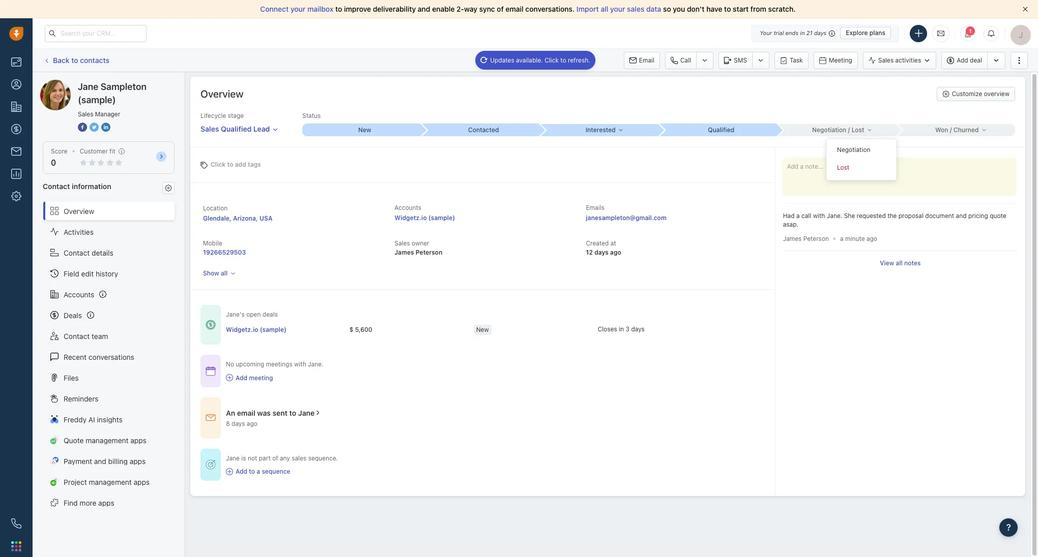 Task type: locate. For each thing, give the bounding box(es) containing it.
james down asap.
[[783, 235, 802, 243]]

contact down activities
[[64, 249, 90, 257]]

is
[[241, 455, 246, 462]]

container_wx8msf4aqz5i3rn1 image left the add to a sequence
[[226, 468, 233, 476]]

scratch.
[[768, 5, 796, 13]]

jane inside jane sampleton (sample) sales manager
[[78, 81, 98, 92]]

sales inside sales owner james peterson
[[395, 240, 410, 247]]

1 horizontal spatial new
[[476, 326, 489, 334]]

1 vertical spatial management
[[89, 478, 132, 487]]

1 vertical spatial jane.
[[308, 361, 323, 369]]

a left minute
[[840, 235, 844, 243]]

0 horizontal spatial in
[[619, 326, 624, 333]]

2 vertical spatial contact
[[64, 332, 90, 341]]

lead
[[253, 125, 270, 133]]

pricing
[[968, 212, 988, 220]]

contact down 0
[[43, 182, 70, 191]]

requested
[[857, 212, 886, 220]]

2 horizontal spatial and
[[956, 212, 967, 220]]

0 vertical spatial peterson
[[803, 235, 829, 243]]

0 vertical spatial james
[[783, 235, 802, 243]]

jane. for meetings
[[308, 361, 323, 369]]

1 horizontal spatial ago
[[610, 249, 621, 257]]

refresh.
[[568, 56, 590, 64]]

sales left "owner"
[[395, 240, 410, 247]]

sales right "any"
[[292, 455, 307, 462]]

1 vertical spatial ago
[[610, 249, 621, 257]]

updates
[[490, 56, 514, 64]]

in left '3'
[[619, 326, 624, 333]]

sampleton down contacts
[[78, 79, 113, 88]]

container_wx8msf4aqz5i3rn1 image inside add to a sequence "link"
[[226, 468, 233, 476]]

overview up activities
[[64, 207, 94, 216]]

/ inside dropdown button
[[848, 126, 850, 134]]

0 horizontal spatial peterson
[[416, 249, 442, 257]]

mng settings image
[[165, 185, 172, 192]]

apps right more
[[98, 499, 114, 508]]

apps for project management apps
[[134, 478, 150, 487]]

facebook circled image
[[78, 122, 87, 133]]

import all your sales data link
[[577, 5, 663, 13]]

container_wx8msf4aqz5i3rn1 image right sent
[[315, 410, 322, 417]]

a down not
[[257, 468, 260, 476]]

and inside had a call with jane. she requested the proposal document and pricing quote asap.
[[956, 212, 967, 220]]

conversations.
[[525, 5, 575, 13]]

contact up recent
[[64, 332, 90, 341]]

add down is
[[236, 468, 247, 476]]

ago down "was"
[[247, 420, 257, 428]]

click left add
[[211, 161, 226, 168]]

0 vertical spatial lost
[[852, 126, 864, 134]]

1 vertical spatial lost
[[837, 164, 849, 171]]

2 vertical spatial and
[[94, 457, 106, 466]]

view all notes link
[[880, 259, 921, 268]]

(sample) down the jane sampleton (sample)
[[78, 95, 116, 105]]

janesampleton@gmail.com
[[586, 214, 667, 222]]

email up 8 days ago at the left bottom of the page
[[237, 409, 255, 418]]

arizona,
[[233, 215, 258, 222]]

all
[[601, 5, 608, 13], [896, 260, 903, 267], [221, 270, 228, 277]]

2 vertical spatial a
[[257, 468, 260, 476]]

overview up "lifecycle stage"
[[201, 88, 243, 100]]

sampleton up the manager
[[101, 81, 147, 92]]

james peterson
[[783, 235, 829, 243]]

sampleton
[[78, 79, 113, 88], [101, 81, 147, 92]]

1 vertical spatial a
[[840, 235, 844, 243]]

1 vertical spatial of
[[272, 455, 278, 462]]

1 horizontal spatial a
[[796, 212, 800, 220]]

0 horizontal spatial email
[[237, 409, 255, 418]]

0 vertical spatial add
[[957, 56, 968, 64]]

add down "upcoming" at the bottom
[[236, 374, 247, 382]]

to
[[335, 5, 342, 13], [724, 5, 731, 13], [71, 56, 78, 65], [560, 56, 566, 64], [227, 161, 233, 168], [289, 409, 296, 418], [249, 468, 255, 476]]

view
[[880, 260, 894, 267]]

apps down payment and billing apps
[[134, 478, 150, 487]]

management
[[86, 436, 129, 445], [89, 478, 132, 487]]

peterson inside sales owner james peterson
[[416, 249, 442, 257]]

she
[[844, 212, 855, 220]]

accounts up deals
[[64, 290, 94, 299]]

qualified link
[[659, 124, 778, 136]]

0 vertical spatial of
[[497, 5, 504, 13]]

0 vertical spatial accounts
[[395, 204, 421, 212]]

contact for contact details
[[64, 249, 90, 257]]

jane down back
[[61, 79, 76, 88]]

add to a sequence link
[[226, 468, 338, 476]]

jane for jane sampleton (sample)
[[61, 79, 76, 88]]

0 horizontal spatial ago
[[247, 420, 257, 428]]

your
[[291, 5, 306, 13], [610, 5, 625, 13]]

0 horizontal spatial widgetz.io (sample) link
[[226, 326, 287, 334]]

1 horizontal spatial lost
[[852, 126, 864, 134]]

add for add to a sequence
[[236, 468, 247, 476]]

enable
[[432, 5, 455, 13]]

sales
[[627, 5, 644, 13], [292, 455, 307, 462]]

and left enable
[[418, 5, 430, 13]]

1 horizontal spatial accounts
[[395, 204, 421, 212]]

to right sent
[[289, 409, 296, 418]]

container_wx8msf4aqz5i3rn1 image left is
[[206, 460, 216, 470]]

conversations
[[89, 353, 134, 362]]

send email image
[[937, 29, 945, 38]]

0 horizontal spatial and
[[94, 457, 106, 466]]

of left "any"
[[272, 455, 278, 462]]

1 vertical spatial peterson
[[416, 249, 442, 257]]

with right meetings
[[294, 361, 306, 369]]

sales left data
[[627, 5, 644, 13]]

0 vertical spatial click
[[545, 56, 559, 64]]

jane for jane is not part of any sales sequence.
[[226, 455, 240, 462]]

linkedin circled image
[[101, 122, 110, 133]]

/
[[848, 126, 850, 134], [950, 126, 952, 134]]

container_wx8msf4aqz5i3rn1 image left widgetz.io (sample)
[[206, 320, 216, 330]]

widgetz.io (sample) link up "owner"
[[395, 214, 455, 222]]

1 / from the left
[[848, 126, 850, 134]]

row
[[226, 320, 722, 341]]

1 vertical spatial in
[[619, 326, 624, 333]]

1 horizontal spatial and
[[418, 5, 430, 13]]

sync
[[479, 5, 495, 13]]

field edit history
[[64, 269, 118, 278]]

1 horizontal spatial qualified
[[708, 126, 734, 134]]

0 vertical spatial and
[[418, 5, 430, 13]]

jane left is
[[226, 455, 240, 462]]

0 vertical spatial widgetz.io
[[395, 214, 427, 222]]

to right back
[[71, 56, 78, 65]]

of right sync
[[497, 5, 504, 13]]

0 horizontal spatial /
[[848, 126, 850, 134]]

1 horizontal spatial widgetz.io (sample) link
[[395, 214, 455, 222]]

jane sampleton (sample) sales manager
[[78, 81, 147, 118]]

call
[[801, 212, 811, 220]]

0 horizontal spatial james
[[395, 249, 414, 257]]

in left "21"
[[800, 30, 805, 36]]

1 horizontal spatial email
[[506, 5, 524, 13]]

meeting button
[[814, 52, 858, 69]]

minute
[[845, 235, 865, 243]]

1 vertical spatial widgetz.io (sample) link
[[226, 326, 287, 334]]

1 horizontal spatial widgetz.io
[[395, 214, 427, 222]]

0 vertical spatial contact
[[43, 182, 70, 191]]

meetings
[[266, 361, 292, 369]]

and
[[418, 5, 430, 13], [956, 212, 967, 220], [94, 457, 106, 466]]

all right show at left top
[[221, 270, 228, 277]]

1 vertical spatial all
[[896, 260, 903, 267]]

an
[[226, 409, 235, 418]]

at
[[611, 240, 616, 247]]

click
[[545, 56, 559, 64], [211, 161, 226, 168]]

5,600
[[355, 326, 372, 334]]

0 horizontal spatial your
[[291, 5, 306, 13]]

0 vertical spatial with
[[813, 212, 825, 220]]

management up payment and billing apps
[[86, 436, 129, 445]]

owner
[[412, 240, 429, 247]]

all for view all notes
[[896, 260, 903, 267]]

0 horizontal spatial all
[[221, 270, 228, 277]]

days down created
[[594, 249, 609, 257]]

0 horizontal spatial widgetz.io
[[226, 326, 258, 334]]

0 vertical spatial a
[[796, 212, 800, 220]]

start
[[733, 5, 749, 13]]

all right import
[[601, 5, 608, 13]]

details
[[92, 249, 113, 257]]

churned
[[954, 126, 979, 134]]

email right sync
[[506, 5, 524, 13]]

sampleton for jane sampleton (sample) sales manager
[[101, 81, 147, 92]]

1 vertical spatial click
[[211, 161, 226, 168]]

freshworks switcher image
[[11, 542, 21, 552]]

2 vertical spatial add
[[236, 468, 247, 476]]

don't
[[687, 5, 705, 13]]

widgetz.io down 'jane's' on the bottom left
[[226, 326, 258, 334]]

1 vertical spatial sales
[[292, 455, 307, 462]]

0 vertical spatial all
[[601, 5, 608, 13]]

james inside sales owner james peterson
[[395, 249, 414, 257]]

jane. left she
[[827, 212, 842, 220]]

project
[[64, 478, 87, 487]]

to down not
[[249, 468, 255, 476]]

customer
[[80, 148, 108, 155]]

widgetz.io up "owner"
[[395, 214, 427, 222]]

jane. inside had a call with jane. she requested the proposal document and pricing quote asap.
[[827, 212, 842, 220]]

and left billing at the bottom left of page
[[94, 457, 106, 466]]

2 horizontal spatial ago
[[867, 235, 877, 243]]

days right '3'
[[631, 326, 645, 333]]

/ inside button
[[950, 126, 952, 134]]

1 vertical spatial james
[[395, 249, 414, 257]]

2 horizontal spatial all
[[896, 260, 903, 267]]

1 vertical spatial add
[[236, 374, 247, 382]]

new
[[358, 126, 371, 134], [476, 326, 489, 334]]

2 / from the left
[[950, 126, 952, 134]]

add left the deal at the right top of page
[[957, 56, 968, 64]]

contacts
[[80, 56, 109, 65]]

a left call
[[796, 212, 800, 220]]

1 horizontal spatial with
[[813, 212, 825, 220]]

sales activities button
[[863, 52, 942, 69], [863, 52, 937, 69]]

score
[[51, 148, 68, 155]]

overview
[[201, 88, 243, 100], [64, 207, 94, 216]]

you
[[673, 5, 685, 13]]

add deal
[[957, 56, 982, 64]]

widgetz.io inside "link"
[[226, 326, 258, 334]]

apps for quote management apps
[[130, 436, 146, 445]]

0 horizontal spatial with
[[294, 361, 306, 369]]

close image
[[1023, 7, 1028, 12]]

1 vertical spatial negotiation
[[837, 146, 870, 154]]

ago for 8 days ago
[[247, 420, 257, 428]]

connect
[[260, 5, 289, 13]]

created at 12 days ago
[[586, 240, 621, 257]]

8
[[226, 420, 230, 428]]

lost
[[852, 126, 864, 134], [837, 164, 849, 171]]

0 vertical spatial in
[[800, 30, 805, 36]]

0 horizontal spatial jane.
[[308, 361, 323, 369]]

1 horizontal spatial your
[[610, 5, 625, 13]]

(sample) up the manager
[[115, 79, 144, 88]]

with for call
[[813, 212, 825, 220]]

of
[[497, 5, 504, 13], [272, 455, 278, 462]]

1 vertical spatial and
[[956, 212, 967, 220]]

james down "owner"
[[395, 249, 414, 257]]

1 horizontal spatial all
[[601, 5, 608, 13]]

jane down contacts
[[78, 81, 98, 92]]

apps for find more apps
[[98, 499, 114, 508]]

call link
[[665, 52, 696, 69]]

add inside button
[[957, 56, 968, 64]]

(sample) up "owner"
[[428, 214, 455, 222]]

with inside had a call with jane. she requested the proposal document and pricing quote asap.
[[813, 212, 825, 220]]

0 horizontal spatial a
[[257, 468, 260, 476]]

ago
[[867, 235, 877, 243], [610, 249, 621, 257], [247, 420, 257, 428]]

insights
[[97, 416, 123, 424]]

proposal
[[899, 212, 924, 220]]

0 vertical spatial overview
[[201, 88, 243, 100]]

task
[[790, 56, 803, 64]]

freddy
[[64, 416, 87, 424]]

sales down lifecycle
[[201, 125, 219, 133]]

widgetz.io (sample) link down open
[[226, 326, 287, 334]]

add inside "link"
[[236, 468, 247, 476]]

your left mailbox
[[291, 5, 306, 13]]

0 vertical spatial negotiation
[[812, 126, 846, 134]]

1 vertical spatial widgetz.io
[[226, 326, 258, 334]]

sampleton inside jane sampleton (sample) sales manager
[[101, 81, 147, 92]]

edit
[[81, 269, 94, 278]]

negotiation / lost link
[[778, 124, 896, 136]]

contact details
[[64, 249, 113, 257]]

freddy ai insights
[[64, 416, 123, 424]]

widgetz.io
[[395, 214, 427, 222], [226, 326, 258, 334]]

to left add
[[227, 161, 233, 168]]

negotiation
[[812, 126, 846, 134], [837, 146, 870, 154]]

explore plans
[[846, 29, 885, 37]]

management down payment and billing apps
[[89, 478, 132, 487]]

(sample) inside accounts widgetz.io (sample)
[[428, 214, 455, 222]]

1 horizontal spatial in
[[800, 30, 805, 36]]

1 horizontal spatial jane.
[[827, 212, 842, 220]]

1 vertical spatial contact
[[64, 249, 90, 257]]

all right the view
[[896, 260, 903, 267]]

jane's
[[226, 311, 245, 319]]

your trial ends in 21 days
[[760, 30, 827, 36]]

emails
[[586, 204, 605, 212]]

sales qualified lead link
[[201, 120, 279, 134]]

add for add meeting
[[236, 374, 247, 382]]

sales left activities
[[878, 56, 894, 64]]

fit
[[109, 148, 115, 155]]

back to contacts
[[53, 56, 109, 65]]

field
[[64, 269, 79, 278]]

container_wx8msf4aqz5i3rn1 image
[[206, 320, 216, 330], [206, 460, 216, 470], [226, 468, 233, 476]]

a inside had a call with jane. she requested the proposal document and pricing quote asap.
[[796, 212, 800, 220]]

click right "available."
[[545, 56, 559, 64]]

0 vertical spatial management
[[86, 436, 129, 445]]

0 horizontal spatial overview
[[64, 207, 94, 216]]

1 horizontal spatial sales
[[627, 5, 644, 13]]

your right import
[[610, 5, 625, 13]]

0 vertical spatial sales
[[627, 5, 644, 13]]

to left start
[[724, 5, 731, 13]]

accounts up "owner"
[[395, 204, 421, 212]]

2 vertical spatial all
[[221, 270, 228, 277]]

0 horizontal spatial lost
[[837, 164, 849, 171]]

status
[[302, 112, 321, 120]]

1 vertical spatial accounts
[[64, 290, 94, 299]]

sequence.
[[308, 455, 338, 462]]

ago right minute
[[867, 235, 877, 243]]

peterson down call
[[803, 235, 829, 243]]

2 horizontal spatial a
[[840, 235, 844, 243]]

apps up payment and billing apps
[[130, 436, 146, 445]]

sales up facebook circled image
[[78, 110, 93, 118]]

0 vertical spatial jane.
[[827, 212, 842, 220]]

with right call
[[813, 212, 825, 220]]

0 vertical spatial ago
[[867, 235, 877, 243]]

apps
[[130, 436, 146, 445], [130, 457, 146, 466], [134, 478, 150, 487], [98, 499, 114, 508]]

(sample) inside jane sampleton (sample) sales manager
[[78, 95, 116, 105]]

0 horizontal spatial of
[[272, 455, 278, 462]]

ago down at in the top right of the page
[[610, 249, 621, 257]]

0 horizontal spatial sales
[[292, 455, 307, 462]]

container_wx8msf4aqz5i3rn1 image
[[206, 366, 216, 377], [226, 375, 233, 382], [315, 410, 322, 417], [206, 413, 216, 424]]

negotiation inside dropdown button
[[812, 126, 846, 134]]

1 horizontal spatial /
[[950, 126, 952, 134]]

0 horizontal spatial accounts
[[64, 290, 94, 299]]

call button
[[665, 52, 696, 69]]

negotiation for negotiation
[[837, 146, 870, 154]]

task button
[[775, 52, 809, 69]]

1 horizontal spatial of
[[497, 5, 504, 13]]

jane. right meetings
[[308, 361, 323, 369]]

accounts inside accounts widgetz.io (sample)
[[395, 204, 421, 212]]

jane right sent
[[298, 409, 315, 418]]

interested button
[[540, 124, 659, 136]]

1 vertical spatial with
[[294, 361, 306, 369]]

2 vertical spatial ago
[[247, 420, 257, 428]]

and left pricing
[[956, 212, 967, 220]]

peterson down "owner"
[[416, 249, 442, 257]]

history
[[96, 269, 118, 278]]

container_wx8msf4aqz5i3rn1 image down no
[[226, 375, 233, 382]]

container_wx8msf4aqz5i3rn1 image inside add meeting link
[[226, 375, 233, 382]]

container_wx8msf4aqz5i3rn1 image for jane is not part of any sales sequence.
[[206, 460, 216, 470]]

0 vertical spatial new
[[358, 126, 371, 134]]

contact for contact team
[[64, 332, 90, 341]]



Task type: describe. For each thing, give the bounding box(es) containing it.
0 vertical spatial widgetz.io (sample) link
[[395, 214, 455, 222]]

2 your from the left
[[610, 5, 625, 13]]

all for show all
[[221, 270, 228, 277]]

0 horizontal spatial click
[[211, 161, 226, 168]]

container_wx8msf4aqz5i3rn1 image for jane's open deals
[[206, 320, 216, 330]]

sales for sales activities
[[878, 56, 894, 64]]

row containing closes in 3 days
[[226, 320, 722, 341]]

widgetz.io inside accounts widgetz.io (sample)
[[395, 214, 427, 222]]

from
[[751, 5, 766, 13]]

contact for contact information
[[43, 182, 70, 191]]

0 vertical spatial email
[[506, 5, 524, 13]]

available.
[[516, 56, 543, 64]]

a inside "link"
[[257, 468, 260, 476]]

view all notes
[[880, 260, 921, 267]]

phone element
[[6, 514, 26, 534]]

negotiation for negotiation / lost
[[812, 126, 846, 134]]

location glendale, arizona, usa
[[203, 205, 272, 222]]

8 days ago
[[226, 420, 257, 428]]

/ for churned
[[950, 126, 952, 134]]

1 horizontal spatial peterson
[[803, 235, 829, 243]]

accounts for accounts
[[64, 290, 94, 299]]

sampleton for jane sampleton (sample)
[[78, 79, 113, 88]]

contacted link
[[421, 124, 540, 136]]

Search your CRM... text field
[[45, 25, 147, 42]]

back to contacts link
[[43, 52, 110, 68]]

1 horizontal spatial overview
[[201, 88, 243, 100]]

add for add deal
[[957, 56, 968, 64]]

deal
[[970, 56, 982, 64]]

negotiation / lost
[[812, 126, 864, 134]]

had
[[783, 212, 795, 220]]

12
[[586, 249, 593, 257]]

19266529503
[[203, 249, 246, 257]]

ago inside created at 12 days ago
[[610, 249, 621, 257]]

container_wx8msf4aqz5i3rn1 image left 8
[[206, 413, 216, 424]]

created
[[586, 240, 609, 247]]

ago for a minute ago
[[867, 235, 877, 243]]

widgetz.io (sample)
[[226, 326, 287, 334]]

0 horizontal spatial new
[[358, 126, 371, 134]]

management for project
[[89, 478, 132, 487]]

way
[[464, 5, 477, 13]]

1 horizontal spatial click
[[545, 56, 559, 64]]

/ for lost
[[848, 126, 850, 134]]

connect your mailbox link
[[260, 5, 335, 13]]

sales qualified lead
[[201, 125, 270, 133]]

1 vertical spatial new
[[476, 326, 489, 334]]

deals
[[64, 311, 82, 320]]

asap.
[[783, 221, 798, 229]]

activities
[[64, 228, 94, 236]]

closes in 3 days
[[598, 326, 645, 333]]

to right mailbox
[[335, 5, 342, 13]]

call
[[680, 56, 691, 64]]

part
[[259, 455, 271, 462]]

meeting
[[829, 56, 852, 64]]

sms button
[[719, 52, 752, 69]]

reminders
[[64, 395, 98, 403]]

customer fit
[[80, 148, 115, 155]]

$ 5,600
[[349, 326, 372, 334]]

sales for sales qualified lead
[[201, 125, 219, 133]]

activities
[[895, 56, 921, 64]]

to left refresh.
[[560, 56, 566, 64]]

container_wx8msf4aqz5i3rn1 image left no
[[206, 366, 216, 377]]

add to a sequence
[[236, 468, 290, 476]]

open
[[246, 311, 261, 319]]

negotiation / lost button
[[778, 124, 896, 136]]

sales inside jane sampleton (sample) sales manager
[[78, 110, 93, 118]]

location
[[203, 205, 228, 212]]

new link
[[302, 124, 421, 136]]

to inside "link"
[[249, 468, 255, 476]]

add meeting
[[236, 374, 273, 382]]

1 your from the left
[[291, 5, 306, 13]]

accounts for accounts widgetz.io (sample)
[[395, 204, 421, 212]]

show all
[[203, 270, 228, 277]]

mobile
[[203, 240, 222, 247]]

management for quote
[[86, 436, 129, 445]]

0 horizontal spatial qualified
[[221, 125, 252, 133]]

add deal button
[[942, 52, 987, 69]]

information
[[72, 182, 111, 191]]

1 horizontal spatial james
[[783, 235, 802, 243]]

click to add tags
[[211, 161, 261, 168]]

sales activities
[[878, 56, 921, 64]]

had a call with jane. she requested the proposal document and pricing quote asap.
[[783, 212, 1006, 229]]

quote
[[990, 212, 1006, 220]]

connect your mailbox to improve deliverability and enable 2-way sync of email conversations. import all your sales data so you don't have to start from scratch.
[[260, 5, 796, 13]]

emails janesampleton@gmail.com
[[586, 204, 667, 222]]

quote management apps
[[64, 436, 146, 445]]

won / churned button
[[896, 124, 1015, 136]]

notes
[[904, 260, 921, 267]]

days inside created at 12 days ago
[[594, 249, 609, 257]]

$
[[349, 326, 353, 334]]

jane for jane sampleton (sample) sales manager
[[78, 81, 98, 92]]

no
[[226, 361, 234, 369]]

interested link
[[540, 124, 659, 136]]

1 vertical spatial overview
[[64, 207, 94, 216]]

apps right billing at the bottom left of page
[[130, 457, 146, 466]]

(sample) down deals
[[260, 326, 287, 334]]

19266529503 link
[[203, 249, 246, 257]]

sequence
[[262, 468, 290, 476]]

days right 8
[[232, 420, 245, 428]]

an email was sent to jane
[[226, 409, 315, 418]]

sales for sales owner james peterson
[[395, 240, 410, 247]]

with for meetings
[[294, 361, 306, 369]]

1 vertical spatial email
[[237, 409, 255, 418]]

(sample) for jane sampleton (sample)
[[115, 79, 144, 88]]

lost inside dropdown button
[[852, 126, 864, 134]]

customize overview
[[952, 90, 1010, 98]]

so
[[663, 5, 671, 13]]

quote
[[64, 436, 84, 445]]

document
[[925, 212, 954, 220]]

(sample) for accounts widgetz.io (sample)
[[428, 214, 455, 222]]

deals
[[262, 311, 278, 319]]

days right "21"
[[814, 30, 827, 36]]

meeting
[[249, 374, 273, 382]]

project management apps
[[64, 478, 150, 487]]

phone image
[[11, 519, 21, 529]]

sms
[[734, 56, 747, 64]]

closes
[[598, 326, 617, 333]]

mobile 19266529503
[[203, 240, 246, 257]]

(sample) for jane sampleton (sample) sales manager
[[78, 95, 116, 105]]

1
[[969, 28, 972, 34]]

tags
[[248, 161, 261, 168]]

team
[[92, 332, 108, 341]]

twitter circled image
[[90, 122, 99, 133]]

jane. for call
[[827, 212, 842, 220]]

0 button
[[51, 158, 56, 167]]

back
[[53, 56, 70, 65]]

won / churned
[[935, 126, 979, 134]]

find more apps
[[64, 499, 114, 508]]

updates available. click to refresh.
[[490, 56, 590, 64]]

1 link
[[960, 26, 976, 41]]

payment and billing apps
[[64, 457, 146, 466]]



Task type: vqa. For each thing, say whether or not it's contained in the screenshot.
data
yes



